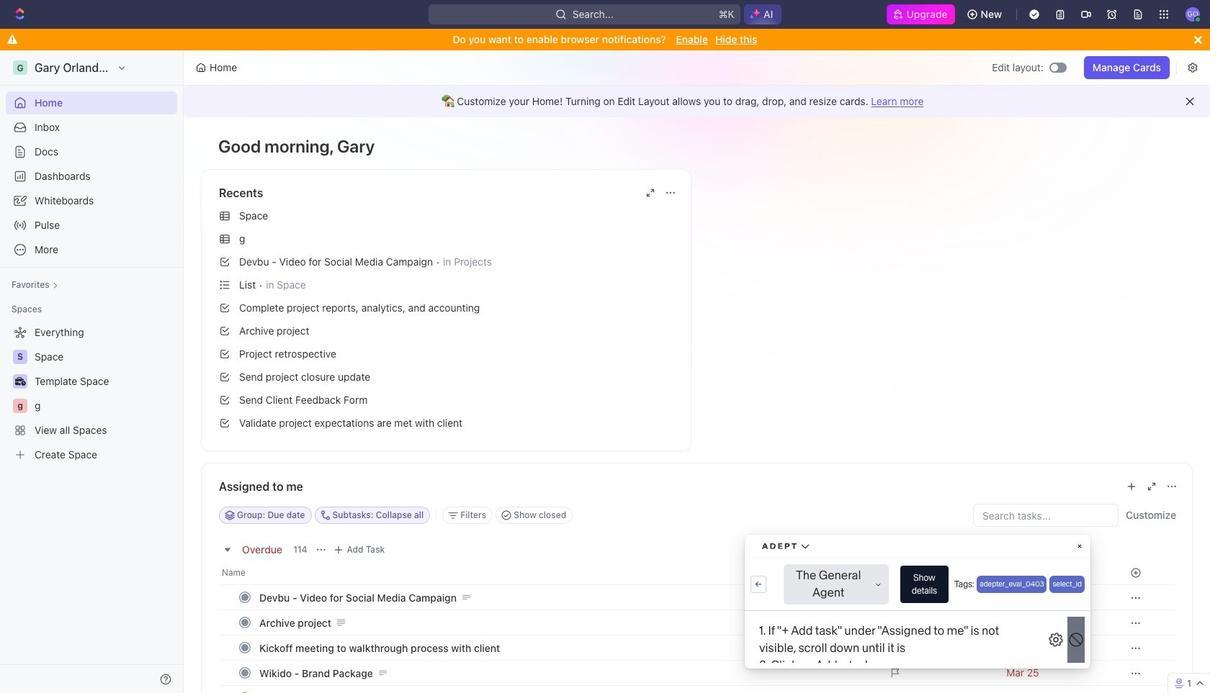 Task type: locate. For each thing, give the bounding box(es) containing it.
Search tasks... text field
[[974, 505, 1118, 527]]

tree
[[6, 321, 177, 467]]

sidebar navigation
[[0, 50, 187, 694]]

alert
[[184, 86, 1210, 117]]



Task type: describe. For each thing, give the bounding box(es) containing it.
business time image
[[15, 378, 26, 386]]

space, , element
[[13, 350, 27, 365]]

gary orlando's workspace, , element
[[13, 61, 27, 75]]

g, , element
[[13, 399, 27, 414]]

tree inside sidebar navigation
[[6, 321, 177, 467]]



Task type: vqa. For each thing, say whether or not it's contained in the screenshot.
Space, , element at the left
yes



